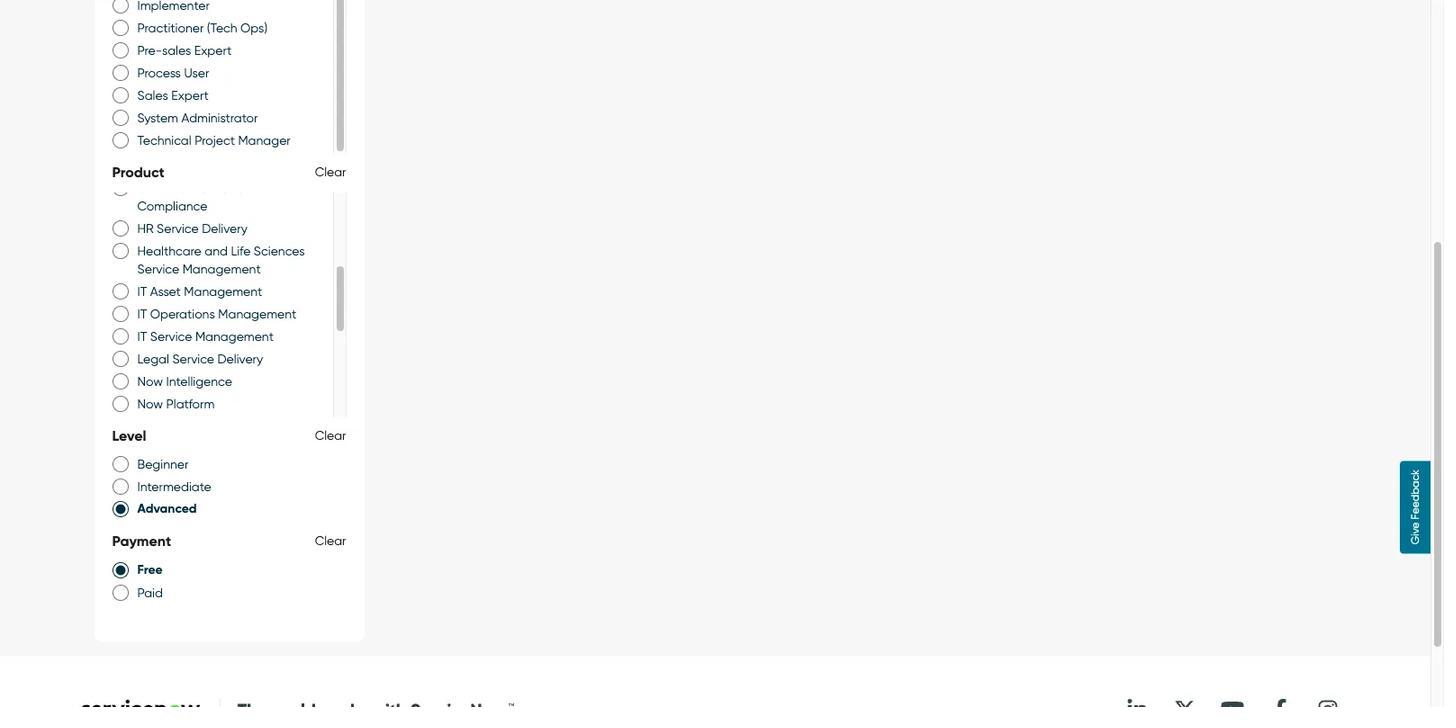 Task type: locate. For each thing, give the bounding box(es) containing it.
0 vertical spatial it
[[137, 284, 147, 299]]

it
[[137, 284, 147, 299], [137, 307, 147, 321], [137, 329, 147, 344]]

level
[[112, 427, 146, 445]]

service up intelligence
[[172, 352, 214, 366]]

1 vertical spatial clear button
[[315, 427, 346, 447]]

paid
[[137, 587, 163, 601]]

now up level
[[137, 397, 163, 411]]

practitioner (tech ops)
[[137, 20, 268, 35]]

it asset management
[[137, 284, 262, 299]]

2 clear from the top
[[315, 428, 346, 443]]

hr service delivery
[[137, 221, 248, 236]]

None radio
[[112, 179, 128, 197], [112, 219, 128, 237], [112, 372, 128, 390], [112, 479, 128, 497], [112, 501, 128, 519], [112, 562, 128, 580], [112, 585, 128, 603], [112, 179, 128, 197], [112, 219, 128, 237], [112, 372, 128, 390], [112, 479, 128, 497], [112, 501, 128, 519], [112, 562, 128, 580], [112, 585, 128, 603]]

1 vertical spatial clear
[[315, 428, 346, 443]]

it left the asset
[[137, 284, 147, 299]]

management down life
[[183, 262, 261, 276]]

3 it from the top
[[137, 329, 147, 344]]

it operations management
[[137, 307, 297, 321]]

advanced
[[137, 502, 197, 517]]

2 it from the top
[[137, 307, 147, 321]]

service
[[157, 221, 199, 236], [137, 262, 179, 276], [150, 329, 192, 344], [172, 352, 214, 366]]

governance
[[137, 181, 209, 195]]

system administrator
[[137, 111, 258, 125]]

process
[[137, 65, 181, 80]]

service down compliance
[[157, 221, 199, 236]]

1 vertical spatial delivery
[[218, 352, 263, 366]]

management up it operations management
[[184, 284, 262, 299]]

and
[[237, 181, 260, 195], [205, 244, 228, 258]]

technical
[[137, 133, 192, 147]]

and right risk
[[237, 181, 260, 195]]

2 vertical spatial clear
[[315, 534, 346, 549]]

1 vertical spatial it
[[137, 307, 147, 321]]

now for now intelligence
[[137, 374, 163, 389]]

0 vertical spatial clear button
[[315, 163, 346, 183]]

management
[[183, 262, 261, 276], [184, 284, 262, 299], [218, 307, 297, 321], [195, 329, 274, 344]]

it up legal
[[137, 329, 147, 344]]

1 horizontal spatial and
[[237, 181, 260, 195]]

practitioner
[[137, 20, 204, 35]]

1 vertical spatial and
[[205, 244, 228, 258]]

and left life
[[205, 244, 228, 258]]

0 vertical spatial clear
[[315, 165, 346, 179]]

sales expert
[[137, 88, 209, 102]]

now platform
[[137, 397, 215, 411]]

legal service delivery
[[137, 352, 263, 366]]

1 now from the top
[[137, 374, 163, 389]]

0 vertical spatial and
[[237, 181, 260, 195]]

delivery up life
[[202, 221, 248, 236]]

clear
[[315, 165, 346, 179], [315, 428, 346, 443], [315, 534, 346, 549]]

technical project manager
[[137, 133, 291, 147]]

service down healthcare
[[137, 262, 179, 276]]

it for it asset management
[[137, 284, 147, 299]]

1 vertical spatial now
[[137, 397, 163, 411]]

service down "operations"
[[150, 329, 192, 344]]

legal
[[137, 352, 169, 366]]

1 it from the top
[[137, 284, 147, 299]]

clear button
[[315, 163, 346, 183], [315, 427, 346, 447], [315, 533, 346, 553]]

0 vertical spatial now
[[137, 374, 163, 389]]

2 vertical spatial it
[[137, 329, 147, 344]]

youtube image
[[1215, 693, 1251, 708]]

0 horizontal spatial and
[[205, 244, 228, 258]]

1 vertical spatial expert
[[171, 88, 209, 102]]

linkedin image
[[1119, 693, 1155, 708]]

clear for payment
[[315, 534, 346, 549]]

3 clear from the top
[[315, 534, 346, 549]]

clear button for product
[[315, 163, 346, 183]]

2 clear button from the top
[[315, 427, 346, 447]]

management inside the healthcare and life sciences service management
[[183, 262, 261, 276]]

1 clear button from the top
[[315, 163, 346, 183]]

delivery down "it service management"
[[218, 352, 263, 366]]

compliance
[[137, 199, 208, 213]]

1 clear from the top
[[315, 165, 346, 179]]

2 vertical spatial clear button
[[315, 533, 346, 553]]

0 vertical spatial delivery
[[202, 221, 248, 236]]

management for service
[[195, 329, 274, 344]]

None radio
[[112, 0, 128, 14], [112, 19, 128, 37], [112, 41, 128, 59], [112, 64, 128, 82], [112, 86, 128, 104], [112, 109, 128, 127], [112, 131, 128, 149], [112, 242, 128, 260], [112, 282, 128, 300], [112, 305, 128, 323], [112, 327, 128, 345], [112, 350, 128, 368], [112, 395, 128, 413], [112, 456, 128, 474], [112, 0, 128, 14], [112, 19, 128, 37], [112, 41, 128, 59], [112, 64, 128, 82], [112, 86, 128, 104], [112, 109, 128, 127], [112, 131, 128, 149], [112, 242, 128, 260], [112, 282, 128, 300], [112, 305, 128, 323], [112, 327, 128, 345], [112, 350, 128, 368], [112, 395, 128, 413], [112, 456, 128, 474]]

3 clear button from the top
[[315, 533, 346, 553]]

2 now from the top
[[137, 397, 163, 411]]

now down legal
[[137, 374, 163, 389]]

service for legal
[[172, 352, 214, 366]]

delivery
[[202, 221, 248, 236], [218, 352, 263, 366]]

expert
[[194, 43, 232, 57], [171, 88, 209, 102]]

management down it operations management
[[195, 329, 274, 344]]

management up "it service management"
[[218, 307, 297, 321]]

platform
[[166, 397, 215, 411]]

intermediate
[[137, 480, 211, 495]]

now
[[137, 374, 163, 389], [137, 397, 163, 411]]

it left "operations"
[[137, 307, 147, 321]]

service for it
[[150, 329, 192, 344]]

expert down user
[[171, 88, 209, 102]]

expert down (tech on the left top of the page
[[194, 43, 232, 57]]

management for operations
[[218, 307, 297, 321]]

it for it operations management
[[137, 307, 147, 321]]

system
[[137, 111, 178, 125]]



Task type: vqa. For each thing, say whether or not it's contained in the screenshot.
clear related to Product
yes



Task type: describe. For each thing, give the bounding box(es) containing it.
delivery for legal service delivery
[[218, 352, 263, 366]]

product
[[112, 164, 164, 181]]

operations
[[150, 307, 215, 321]]

process user
[[137, 65, 209, 80]]

user
[[184, 65, 209, 80]]

clear button for level
[[315, 427, 346, 447]]

and inside the healthcare and life sciences service management
[[205, 244, 228, 258]]

service inside the healthcare and life sciences service management
[[137, 262, 179, 276]]

project
[[195, 133, 235, 147]]

payment
[[112, 534, 171, 551]]

asset
[[150, 284, 181, 299]]

twitter image
[[1167, 693, 1203, 708]]

now intelligence
[[137, 374, 232, 389]]

now for now platform
[[137, 397, 163, 411]]

and inside governance risk and compliance
[[237, 181, 260, 195]]

pre-sales expert
[[137, 43, 232, 57]]

it service management
[[137, 329, 274, 344]]

delivery for hr service delivery
[[202, 221, 248, 236]]

healthcare
[[137, 244, 202, 258]]

(tech
[[207, 20, 237, 35]]

administrator
[[181, 111, 258, 125]]

management for asset
[[184, 284, 262, 299]]

life
[[231, 244, 251, 258]]

sciences
[[254, 244, 305, 258]]

beginner
[[137, 458, 189, 472]]

pre-
[[137, 43, 162, 57]]

healthcare and life sciences service management
[[137, 244, 305, 276]]

governance risk and compliance
[[137, 181, 260, 213]]

0 vertical spatial expert
[[194, 43, 232, 57]]

sales
[[162, 43, 191, 57]]

servicenow image
[[81, 700, 514, 708]]

service for hr
[[157, 221, 199, 236]]

intelligence
[[166, 374, 232, 389]]

risk
[[212, 181, 234, 195]]

clear for level
[[315, 428, 346, 443]]

ops)
[[241, 20, 268, 35]]

sales
[[137, 88, 168, 102]]

it for it service management
[[137, 329, 147, 344]]

manager
[[238, 133, 291, 147]]

clear button for payment
[[315, 533, 346, 553]]

clear for product
[[315, 165, 346, 179]]

facebook image
[[1262, 693, 1298, 708]]

free
[[137, 563, 163, 578]]

hr
[[137, 221, 154, 236]]



